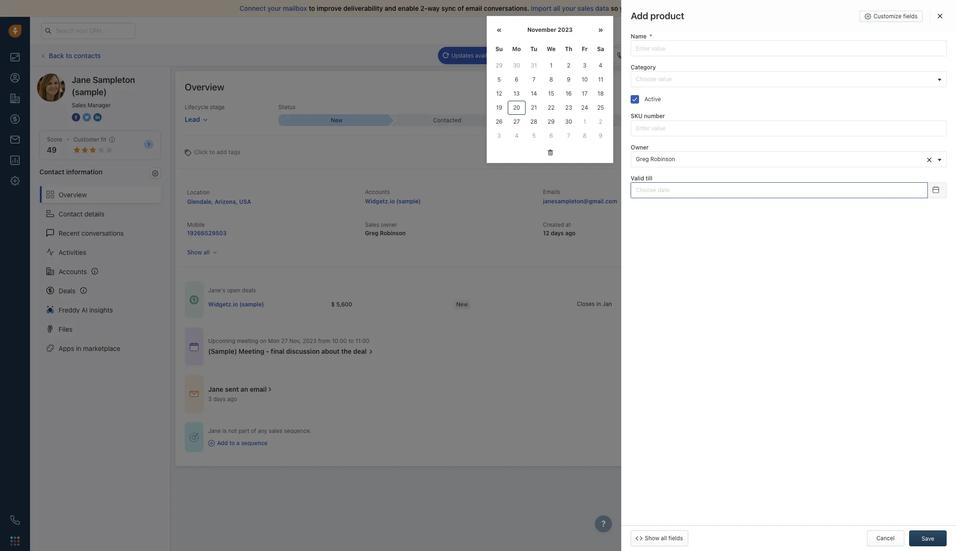 Task type: describe. For each thing, give the bounding box(es) containing it.
freshworks switcher image
[[10, 537, 20, 546]]

1 vertical spatial a
[[237, 440, 240, 447]]

add product
[[631, 10, 685, 21]]

contact for contact details
[[59, 210, 83, 218]]

(sample) for widgetz.io
[[396, 198, 421, 205]]

11:00
[[356, 338, 370, 345]]

0 horizontal spatial meeting
[[237, 338, 258, 345]]

negotiation / lost link
[[721, 115, 832, 126]]

3 inside jane sent an email 3 days ago
[[208, 396, 212, 403]]

explore plans
[[779, 27, 816, 34]]

till
[[646, 175, 653, 182]]

1 horizontal spatial of
[[458, 4, 464, 12]]

your trial ends in 21 days
[[700, 27, 762, 33]]

choose value button
[[631, 71, 947, 87]]

discuss
[[831, 196, 851, 203]]

19
[[496, 104, 503, 111]]

1 vertical spatial 21
[[531, 104, 537, 111]]

twitter circled image
[[83, 113, 91, 122]]

0 vertical spatial new
[[331, 117, 343, 124]]

jane sampleton (sample) sales manager
[[72, 75, 135, 109]]

lifecycle
[[185, 104, 208, 111]]

sales for sales owner greg robinson
[[365, 221, 380, 228]]

1 horizontal spatial 30
[[565, 118, 573, 125]]

0 horizontal spatial 9
[[567, 76, 571, 83]]

days for email
[[213, 396, 226, 403]]

glendale, arizona, usa link
[[187, 198, 251, 205]]

owner
[[631, 144, 649, 151]]

arizona,
[[215, 198, 238, 205]]

created at 12 days ago
[[543, 221, 576, 237]]

upcoming
[[208, 338, 235, 345]]

valid
[[631, 175, 644, 182]]

ago inside the created at 12 days ago
[[566, 230, 576, 237]]

1 horizontal spatial a
[[756, 196, 759, 203]]

0 vertical spatial the
[[853, 196, 861, 203]]

valid till
[[631, 175, 653, 182]]

you
[[620, 4, 631, 12]]

at
[[566, 221, 571, 228]]

1 vertical spatial the
[[341, 348, 352, 356]]

glendale,
[[187, 198, 213, 205]]

container_wx8msf4aqz5i3rn1 image for jane is not part of any sales sequence.
[[190, 433, 199, 442]]

1 horizontal spatial greg
[[636, 156, 649, 163]]

meeting button
[[750, 48, 790, 64]]

jane's open deals
[[208, 287, 256, 294]]

1 your from the left
[[268, 4, 281, 12]]

insights
[[89, 306, 113, 314]]

0 horizontal spatial 8
[[550, 76, 553, 83]]

(sample)
[[208, 348, 237, 356]]

fr
[[582, 46, 588, 53]]

Enter value text field
[[631, 40, 947, 56]]

container_wx8msf4aqz5i3rn1 image inside add to a sequence link
[[208, 440, 215, 447]]

phone image
[[10, 516, 20, 525]]

email button
[[575, 48, 608, 64]]

1 horizontal spatial overview
[[185, 82, 224, 92]]

deliverability
[[344, 4, 383, 12]]

on
[[260, 338, 267, 345]]

emails
[[543, 189, 560, 196]]

contacted link
[[389, 115, 500, 126]]

and
[[385, 4, 396, 12]]

1 horizontal spatial 9
[[599, 132, 603, 139]]

new inside row
[[457, 301, 468, 308]]

sales for sales activities
[[809, 52, 823, 59]]

0 vertical spatial 5
[[498, 76, 501, 83]]

linkedin circled image
[[93, 113, 102, 122]]

49
[[47, 146, 57, 154]]

to left add
[[209, 148, 215, 156]]

1 vertical spatial click
[[194, 148, 208, 156]]

add for add to a sequence
[[217, 440, 228, 447]]

1 vertical spatial 4
[[515, 132, 519, 139]]

customize fields button
[[860, 11, 923, 22]]

ago inside jane sent an email 3 days ago
[[227, 396, 237, 403]]

1 horizontal spatial 4
[[599, 62, 603, 69]]

mng settings image
[[152, 170, 159, 177]]

17
[[582, 90, 588, 97]]

new link
[[279, 115, 389, 126]]

11
[[598, 76, 604, 83]]

0 vertical spatial 30
[[513, 62, 520, 69]]

won / churned
[[868, 117, 908, 124]]

1 horizontal spatial 8
[[583, 132, 587, 139]]

show all
[[187, 249, 210, 256]]

greg inside the sales owner greg robinson
[[365, 230, 379, 237]]

widgetz.io inside the accounts widgetz.io (sample)
[[365, 198, 395, 205]]

qualified link
[[611, 115, 721, 126]]

created
[[543, 221, 564, 228]]

open
[[227, 287, 240, 294]]

1 vertical spatial 7
[[567, 132, 571, 139]]

23
[[566, 104, 572, 111]]

1 horizontal spatial all
[[554, 4, 561, 12]]

deal inside button
[[894, 52, 905, 59]]

0 horizontal spatial deal
[[353, 348, 367, 356]]

49 button
[[47, 146, 57, 154]]

call button
[[613, 48, 641, 64]]

connect your mailbox link
[[240, 4, 309, 12]]

Search your CRM... text field
[[41, 23, 135, 39]]

location glendale, arizona, usa
[[187, 189, 251, 205]]

name *
[[631, 33, 653, 40]]

mobile
[[187, 221, 205, 228]]

accounts for accounts widgetz.io (sample)
[[365, 189, 390, 196]]

22
[[548, 104, 555, 111]]

24
[[582, 104, 588, 111]]

1 vertical spatial 2023
[[303, 338, 317, 345]]

0 vertical spatial 21
[[743, 27, 749, 33]]

close image
[[938, 13, 943, 19]]

freddy
[[59, 306, 80, 314]]

sequence.
[[284, 428, 312, 435]]

1 horizontal spatial 2023
[[558, 26, 573, 33]]

contacted
[[433, 117, 462, 124]]

sales inside the jane sampleton (sample) sales manager
[[72, 102, 86, 109]]

2 vertical spatial (sample)
[[240, 301, 264, 308]]

show for show all fields
[[645, 535, 660, 542]]

0 vertical spatial meeting
[[761, 196, 782, 203]]

save
[[922, 536, 935, 543]]

0 vertical spatial 27
[[514, 118, 520, 125]]

jane for an
[[208, 386, 223, 394]]

contact for contact information
[[39, 168, 65, 176]]

task
[[728, 52, 740, 59]]

2 your from the left
[[562, 4, 576, 12]]

value
[[658, 76, 672, 83]]

Choose date text field
[[631, 182, 928, 198]]

0 vertical spatial in
[[737, 27, 742, 33]]

phone element
[[6, 511, 24, 530]]

0 horizontal spatial container_wx8msf4aqz5i3rn1 image
[[190, 390, 199, 399]]

interested / unqualified link
[[500, 115, 611, 126]]

customize overview
[[884, 84, 937, 91]]

plans
[[801, 27, 816, 34]]

13
[[514, 90, 520, 97]]

1 horizontal spatial 2
[[599, 118, 603, 125]]

call link
[[613, 48, 641, 64]]

0 vertical spatial sales
[[578, 4, 594, 12]]

1 horizontal spatial email
[[466, 4, 482, 12]]

number
[[644, 113, 665, 120]]

back to contacts
[[49, 52, 101, 59]]

to down not
[[230, 440, 235, 447]]

lead
[[185, 115, 200, 123]]

won
[[868, 117, 880, 124]]

robinson inside the sales owner greg robinson
[[380, 230, 406, 237]]

0 horizontal spatial 7
[[533, 76, 536, 83]]

0 horizontal spatial from
[[318, 338, 331, 345]]

1 vertical spatial sales
[[269, 428, 283, 435]]

email image
[[864, 27, 870, 35]]

0 vertical spatial widgetz.io (sample) link
[[365, 198, 421, 205]]

1 horizontal spatial 1
[[584, 118, 586, 125]]

1 horizontal spatial 5
[[532, 132, 536, 139]]

widgetz.io (sample)
[[208, 301, 264, 308]]

0 vertical spatial robinson
[[651, 156, 675, 163]]

negotiation
[[754, 117, 785, 124]]

unqualified
[[557, 117, 588, 124]]

owner
[[381, 221, 397, 228]]

jane for (sample)
[[72, 75, 91, 85]]

category
[[631, 64, 656, 71]]

usa
[[239, 198, 251, 205]]

we
[[547, 46, 556, 53]]

call
[[627, 52, 637, 59]]

add to a sequence
[[217, 440, 268, 447]]

ai
[[82, 306, 88, 314]]

/ for negotiation
[[787, 117, 789, 124]]

explore
[[779, 27, 800, 34]]

won / churned link
[[832, 115, 943, 126]]

0 vertical spatial 6
[[515, 76, 519, 83]]

details
[[84, 210, 105, 218]]

lead link
[[185, 111, 208, 124]]

SKU number text field
[[631, 120, 947, 136]]

files
[[59, 325, 73, 333]]



Task type: vqa. For each thing, say whether or not it's contained in the screenshot.


Task type: locate. For each thing, give the bounding box(es) containing it.
ago down the at
[[566, 230, 576, 237]]

accounts down activities
[[59, 268, 87, 276]]

6 down interested / unqualified link
[[550, 132, 553, 139]]

container_wx8msf4aqz5i3rn1 image for jane's open deals
[[190, 296, 199, 305]]

29 down 22
[[548, 118, 555, 125]]

in left jan
[[597, 301, 601, 308]]

0 horizontal spatial ago
[[227, 396, 237, 403]]

refresh.
[[523, 52, 544, 59]]

days right ends
[[750, 27, 762, 33]]

sku number
[[631, 113, 665, 120]]

show for show all
[[187, 249, 202, 256]]

1 horizontal spatial in
[[597, 301, 601, 308]]

apps
[[59, 345, 74, 353]]

0 horizontal spatial overview
[[59, 191, 87, 199]]

1 horizontal spatial widgetz.io
[[365, 198, 395, 205]]

deals
[[242, 287, 256, 294]]

0 vertical spatial 3
[[583, 62, 587, 69]]

1 horizontal spatial 27
[[514, 118, 520, 125]]

10:00
[[332, 338, 347, 345]]

29 down updates available. click to refresh.
[[496, 62, 503, 69]]

activities
[[825, 52, 849, 59]]

1 vertical spatial customize
[[884, 84, 912, 91]]

in inside row
[[597, 301, 601, 308]]

stage
[[210, 104, 225, 111]]

2 horizontal spatial days
[[750, 27, 762, 33]]

accounts up the owner
[[365, 189, 390, 196]]

(sample) down deals
[[240, 301, 264, 308]]

widgetz.io inside row
[[208, 301, 238, 308]]

to left discuss
[[824, 196, 830, 203]]

1 horizontal spatial 12
[[543, 230, 550, 237]]

email
[[466, 4, 482, 12], [250, 386, 267, 394]]

data
[[596, 4, 609, 12]]

interested / unqualified
[[525, 117, 588, 124]]

to left 11:00
[[349, 338, 354, 345]]

/
[[554, 117, 556, 124], [787, 117, 789, 124], [882, 117, 884, 124]]

trial
[[713, 27, 722, 33]]

customize for overview
[[884, 84, 912, 91]]

jane right with
[[810, 196, 823, 203]]

0 horizontal spatial 5
[[498, 76, 501, 83]]

th
[[565, 46, 573, 53]]

2 horizontal spatial /
[[882, 117, 884, 124]]

27 down 20
[[514, 118, 520, 125]]

recent conversations
[[59, 229, 124, 237]]

0 horizontal spatial new
[[331, 117, 343, 124]]

email inside jane sent an email 3 days ago
[[250, 386, 267, 394]]

1 vertical spatial from
[[318, 338, 331, 345]]

container_wx8msf4aqz5i3rn1 image left add to a sequence
[[208, 440, 215, 447]]

widgetz.io up the owner
[[365, 198, 395, 205]]

1 horizontal spatial your
[[562, 4, 576, 12]]

0 horizontal spatial 27
[[281, 338, 288, 345]]

container_wx8msf4aqz5i3rn1 image
[[190, 390, 199, 399], [208, 440, 215, 447]]

14
[[531, 90, 537, 97]]

8 down unqualified
[[583, 132, 587, 139]]

1 vertical spatial 3
[[498, 132, 501, 139]]

a right scheduled
[[756, 196, 759, 203]]

contact details
[[59, 210, 105, 218]]

0 horizontal spatial sales
[[72, 102, 86, 109]]

1 down we
[[550, 62, 553, 69]]

sales inside the sales owner greg robinson
[[365, 221, 380, 228]]

/ left "lost"
[[787, 117, 789, 124]]

0 horizontal spatial 21
[[531, 104, 537, 111]]

1 vertical spatial fields
[[669, 535, 683, 542]]

sales left data
[[578, 4, 594, 12]]

customize overview button
[[870, 81, 943, 94]]

3 / from the left
[[882, 117, 884, 124]]

to
[[309, 4, 315, 12], [667, 4, 674, 12], [66, 52, 72, 59], [516, 52, 522, 59], [209, 148, 215, 156], [824, 196, 830, 203], [349, 338, 354, 345], [230, 440, 235, 447]]

1 horizontal spatial 3
[[498, 132, 501, 139]]

jane left is at the left bottom
[[208, 428, 221, 435]]

0 vertical spatial fields
[[904, 13, 918, 20]]

jane's
[[208, 287, 226, 294]]

21 right ends
[[743, 27, 749, 33]]

contact down 49
[[39, 168, 65, 176]]

2 down th
[[567, 62, 571, 69]]

2 vertical spatial 3
[[208, 396, 212, 403]]

dialog containing add product
[[622, 0, 957, 552]]

show all fields
[[645, 535, 683, 542]]

new
[[331, 117, 343, 124], [457, 301, 468, 308]]

widgetz.io (sample) link down open
[[208, 301, 264, 309]]

overview up lifecycle stage at the top of the page
[[185, 82, 224, 92]]

add up "customize overview" button
[[882, 52, 892, 59]]

add inside button
[[882, 52, 892, 59]]

deal down 11:00
[[353, 348, 367, 356]]

to left refresh.
[[516, 52, 522, 59]]

1 vertical spatial meeting
[[237, 338, 258, 345]]

9 up the 16
[[567, 76, 571, 83]]

days inside the created at 12 days ago
[[551, 230, 564, 237]]

deal up "customize overview" button
[[894, 52, 905, 59]]

cancel
[[877, 535, 895, 542]]

0 vertical spatial 29
[[496, 62, 503, 69]]

previous month image
[[497, 27, 502, 34]]

27
[[514, 118, 520, 125], [281, 338, 288, 345]]

21 up interested
[[531, 104, 537, 111]]

28
[[531, 118, 538, 125]]

of left any
[[251, 428, 256, 435]]

1 vertical spatial 30
[[565, 118, 573, 125]]

0 horizontal spatial 2
[[567, 62, 571, 69]]

add deal
[[882, 52, 905, 59]]

sms
[[676, 52, 688, 59]]

days down created
[[551, 230, 564, 237]]

any
[[258, 428, 267, 435]]

all for show all fields
[[661, 535, 667, 542]]

dialog
[[622, 0, 957, 552]]

scheduled
[[726, 196, 755, 203]]

0 horizontal spatial show
[[187, 249, 202, 256]]

customize left overview
[[884, 84, 912, 91]]

4 down 'email' on the top right
[[599, 62, 603, 69]]

an
[[241, 386, 248, 394]]

30
[[513, 62, 520, 69], [565, 118, 573, 125]]

available.
[[476, 52, 500, 59]]

2 vertical spatial all
[[661, 535, 667, 542]]

1 vertical spatial robinson
[[380, 230, 406, 237]]

0 horizontal spatial greg
[[365, 230, 379, 237]]

connect
[[240, 4, 266, 12]]

customize up add deal button
[[874, 13, 902, 20]]

0 horizontal spatial meeting
[[239, 348, 264, 356]]

1 horizontal spatial accounts
[[365, 189, 390, 196]]

days
[[750, 27, 762, 33], [551, 230, 564, 237], [213, 396, 226, 403]]

0 vertical spatial 2
[[567, 62, 571, 69]]

add for add deal
[[882, 52, 892, 59]]

2023 up th
[[558, 26, 573, 33]]

the down "10:00"
[[341, 348, 352, 356]]

sales right any
[[269, 428, 283, 435]]

contact up "recent"
[[59, 210, 83, 218]]

widgetz.io (sample) link up the owner
[[365, 198, 421, 205]]

container_wx8msf4aqz5i3rn1 image for upcoming meeting on mon 27 nov, 2023 from 10:00 to 11:00
[[190, 342, 199, 352]]

click inside updates available. click to refresh. link
[[502, 52, 515, 59]]

8 up 15
[[550, 76, 553, 83]]

1 horizontal spatial meeting
[[764, 52, 785, 59]]

meeting down on
[[239, 348, 264, 356]]

container_wx8msf4aqz5i3rn1 image left widgetz.io (sample)
[[190, 296, 199, 305]]

your left mailbox
[[268, 4, 281, 12]]

facebook circled image
[[72, 113, 80, 122]]

18
[[598, 90, 604, 97]]

contact information
[[39, 168, 103, 176]]

meeting inside "button"
[[764, 52, 785, 59]]

ends
[[724, 27, 736, 33]]

7 down "31" at the right
[[533, 76, 536, 83]]

27 right mon
[[281, 338, 288, 345]]

0 horizontal spatial accounts
[[59, 268, 87, 276]]

19266529503 link
[[187, 230, 227, 237]]

widgetz.io (sample) link inside row
[[208, 301, 264, 309]]

accounts for accounts
[[59, 268, 87, 276]]

all for show all
[[204, 249, 210, 256]]

0 vertical spatial a
[[756, 196, 759, 203]]

/ for won
[[882, 117, 884, 124]]

show
[[187, 249, 202, 256], [645, 535, 660, 542]]

/ inside button
[[882, 117, 884, 124]]

0 vertical spatial days
[[750, 27, 762, 33]]

1 horizontal spatial sales
[[365, 221, 380, 228]]

12 inside the created at 12 days ago
[[543, 230, 550, 237]]

in for apps in marketplace
[[76, 345, 81, 353]]

to right mailbox
[[309, 4, 315, 12]]

5 down 28
[[532, 132, 536, 139]]

/ right won
[[882, 117, 884, 124]]

0 horizontal spatial sales
[[269, 428, 283, 435]]

1 vertical spatial days
[[551, 230, 564, 237]]

9 down 25
[[599, 132, 603, 139]]

contacts
[[74, 52, 101, 59]]

0 horizontal spatial your
[[268, 4, 281, 12]]

1 vertical spatial 29
[[548, 118, 555, 125]]

overview up contact details
[[59, 191, 87, 199]]

1 vertical spatial 27
[[281, 338, 288, 345]]

scheduled a meeting later with jane to discuss the requirements
[[726, 196, 898, 203]]

tags
[[229, 148, 241, 156]]

overview
[[185, 82, 224, 92], [59, 191, 87, 199]]

1 vertical spatial new
[[457, 301, 468, 308]]

2 horizontal spatial all
[[661, 535, 667, 542]]

add down is at the left bottom
[[217, 440, 228, 447]]

accounts inside the accounts widgetz.io (sample)
[[365, 189, 390, 196]]

0 vertical spatial 12
[[496, 90, 502, 97]]

widgetz.io down jane's
[[208, 301, 238, 308]]

2 horizontal spatial in
[[737, 27, 742, 33]]

0 horizontal spatial 1
[[550, 62, 553, 69]]

0 vertical spatial 1
[[550, 62, 553, 69]]

in for closes in jan
[[597, 301, 601, 308]]

row containing closes in jan
[[208, 295, 700, 315]]

email right sync
[[466, 4, 482, 12]]

name
[[631, 33, 647, 40]]

0 vertical spatial container_wx8msf4aqz5i3rn1 image
[[190, 390, 199, 399]]

0 vertical spatial 8
[[550, 76, 553, 83]]

12 up 19
[[496, 90, 502, 97]]

add deal button
[[868, 48, 910, 64]]

1 vertical spatial contact
[[59, 210, 83, 218]]

0 horizontal spatial days
[[213, 396, 226, 403]]

0 vertical spatial widgetz.io
[[365, 198, 395, 205]]

show inside show all fields button
[[645, 535, 660, 542]]

jane sent an email 3 days ago
[[208, 386, 267, 403]]

/ down 22
[[554, 117, 556, 124]]

6 up 13
[[515, 76, 519, 83]]

1 horizontal spatial ago
[[566, 230, 576, 237]]

sales activities
[[809, 52, 849, 59]]

email right an
[[250, 386, 267, 394]]

from up about
[[318, 338, 331, 345]]

greg down the accounts widgetz.io (sample)
[[365, 230, 379, 237]]

meeting
[[761, 196, 782, 203], [237, 338, 258, 345]]

is
[[223, 428, 227, 435]]

mailbox
[[283, 4, 307, 12]]

way
[[428, 4, 440, 12]]

(sample) inside the accounts widgetz.io (sample)
[[396, 198, 421, 205]]

*
[[650, 33, 653, 40]]

sequence
[[241, 440, 268, 447]]

1 vertical spatial (sample)
[[396, 198, 421, 205]]

greg down owner
[[636, 156, 649, 163]]

sales left the owner
[[365, 221, 380, 228]]

score 49
[[47, 136, 62, 154]]

1 vertical spatial 12
[[543, 230, 550, 237]]

days for in
[[750, 27, 762, 33]]

jane down the contacts
[[72, 75, 91, 85]]

container_wx8msf4aqz5i3rn1 image
[[190, 296, 199, 305], [190, 342, 199, 352], [368, 349, 374, 355], [190, 433, 199, 442]]

21
[[743, 27, 749, 33], [531, 104, 537, 111]]

0 vertical spatial 7
[[533, 76, 536, 83]]

2023
[[558, 26, 573, 33], [303, 338, 317, 345]]

container_wx8msf4aqz5i3rn1 image left the upcoming
[[190, 342, 199, 352]]

0 horizontal spatial (sample)
[[72, 87, 107, 97]]

in right ends
[[737, 27, 742, 33]]

sales owner greg robinson
[[365, 221, 406, 237]]

email
[[589, 52, 603, 59]]

robinson down the owner
[[380, 230, 406, 237]]

a down not
[[237, 440, 240, 447]]

your right import at right top
[[562, 4, 576, 12]]

(sample) for sampleton
[[72, 87, 107, 97]]

marketplace
[[83, 345, 120, 353]]

jane for not
[[208, 428, 221, 435]]

jane inside jane sent an email 3 days ago
[[208, 386, 223, 394]]

sent
[[225, 386, 239, 394]]

meeting left later
[[761, 196, 782, 203]]

2023 up discussion
[[303, 338, 317, 345]]

sales up facebook circled image
[[72, 102, 86, 109]]

to left start
[[667, 4, 674, 12]]

2 horizontal spatial (sample)
[[396, 198, 421, 205]]

row
[[208, 295, 700, 315]]

information
[[66, 168, 103, 176]]

product
[[651, 10, 685, 21]]

0 vertical spatial of
[[458, 4, 464, 12]]

click left add
[[194, 148, 208, 156]]

container_wx8msf4aqz5i3rn1 image left is at the left bottom
[[190, 433, 199, 442]]

3
[[583, 62, 587, 69], [498, 132, 501, 139], [208, 396, 212, 403]]

0 horizontal spatial of
[[251, 428, 256, 435]]

0 horizontal spatial 2023
[[303, 338, 317, 345]]

1 vertical spatial 6
[[550, 132, 553, 139]]

in right apps
[[76, 345, 81, 353]]

robinson up till
[[651, 156, 675, 163]]

customize for add product
[[874, 13, 902, 20]]

container_wx8msf4aqz5i3rn1 image left sent
[[190, 390, 199, 399]]

30 down 23
[[565, 118, 573, 125]]

1 down 24
[[584, 118, 586, 125]]

the right discuss
[[853, 196, 861, 203]]

0 horizontal spatial add
[[217, 440, 228, 447]]

1 horizontal spatial robinson
[[651, 156, 675, 163]]

from right start
[[692, 4, 706, 12]]

days down sent
[[213, 396, 226, 403]]

next month image
[[598, 27, 604, 34]]

1 horizontal spatial the
[[853, 196, 861, 203]]

meeting up the choose value button
[[764, 52, 785, 59]]

deal
[[894, 52, 905, 59], [353, 348, 367, 356]]

start
[[675, 4, 690, 12]]

(sample) up manager
[[72, 87, 107, 97]]

days inside jane sent an email 3 days ago
[[213, 396, 226, 403]]

jane inside the jane sampleton (sample) sales manager
[[72, 75, 91, 85]]

sales
[[578, 4, 594, 12], [269, 428, 283, 435]]

1 horizontal spatial /
[[787, 117, 789, 124]]

1 vertical spatial widgetz.io (sample) link
[[208, 301, 264, 309]]

10
[[582, 76, 588, 83]]

1 / from the left
[[554, 117, 556, 124]]

container_wx8msf4aqz5i3rn1 image down 11:00
[[368, 349, 374, 355]]

1 vertical spatial in
[[597, 301, 601, 308]]

qualified
[[657, 117, 681, 124]]

to right back
[[66, 52, 72, 59]]

nov,
[[290, 338, 301, 345]]

7 down unqualified
[[567, 132, 571, 139]]

1 vertical spatial show
[[645, 535, 660, 542]]

12 down created
[[543, 230, 550, 237]]

0 vertical spatial from
[[692, 4, 706, 12]]

0 horizontal spatial 29
[[496, 62, 503, 69]]

a
[[756, 196, 759, 203], [237, 440, 240, 447]]

2 / from the left
[[787, 117, 789, 124]]

7
[[533, 76, 536, 83], [567, 132, 571, 139]]

1 horizontal spatial (sample)
[[240, 301, 264, 308]]

emails janesampleton@gmail.com
[[543, 189, 618, 205]]

/ for interested
[[554, 117, 556, 124]]

add to a sequence link
[[208, 440, 312, 448]]

ago down sent
[[227, 396, 237, 403]]

(sample) up the owner
[[396, 198, 421, 205]]

1 vertical spatial container_wx8msf4aqz5i3rn1 image
[[208, 440, 215, 447]]

back to contacts link
[[39, 48, 101, 63]]

of right sync
[[458, 4, 464, 12]]

november
[[528, 26, 557, 33]]

1 horizontal spatial fields
[[904, 13, 918, 20]]

0 vertical spatial add
[[882, 52, 892, 59]]

0 horizontal spatial 30
[[513, 62, 520, 69]]

2 horizontal spatial 3
[[583, 62, 587, 69]]

5 down updates available. click to refresh.
[[498, 76, 501, 83]]

manager
[[88, 102, 111, 109]]

(sample) inside the jane sampleton (sample) sales manager
[[72, 87, 107, 97]]

show all fields button
[[631, 531, 688, 547]]

sales left activities
[[809, 52, 823, 59]]

19266529503
[[187, 230, 227, 237]]

30 down mo
[[513, 62, 520, 69]]

0 vertical spatial accounts
[[365, 189, 390, 196]]

4 down 20
[[515, 132, 519, 139]]

1 vertical spatial ago
[[227, 396, 237, 403]]

2 down 25
[[599, 118, 603, 125]]

all inside button
[[661, 535, 667, 542]]

ago
[[566, 230, 576, 237], [227, 396, 237, 403]]

recent
[[59, 229, 80, 237]]

(sample)
[[72, 87, 107, 97], [396, 198, 421, 205], [240, 301, 264, 308]]

contact
[[39, 168, 65, 176], [59, 210, 83, 218]]

customer fit
[[74, 136, 106, 143]]

0 vertical spatial 4
[[599, 62, 603, 69]]



